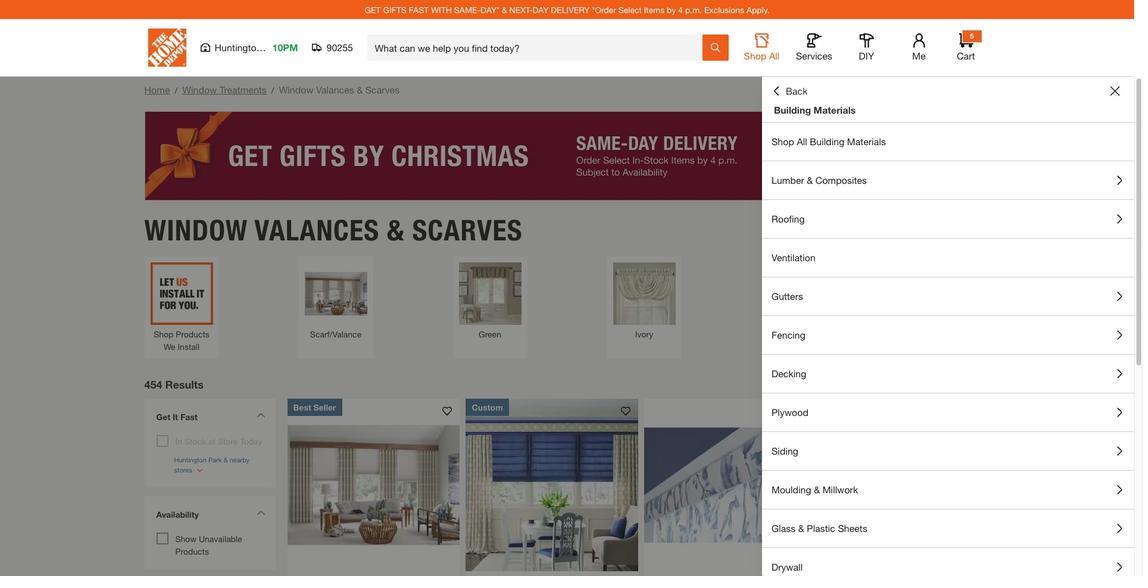 Task type: locate. For each thing, give the bounding box(es) containing it.
/ right treatments
[[272, 85, 274, 95]]

fabric cornice image
[[466, 399, 639, 572]]

scarf/valance image
[[305, 262, 367, 325]]

roofing button
[[762, 200, 1135, 238]]

all up back button
[[770, 50, 780, 61]]

at
[[208, 436, 216, 446]]

shop
[[744, 50, 767, 61], [772, 136, 795, 147], [154, 329, 174, 339]]

ivory link
[[613, 262, 676, 340]]

building down building materials
[[810, 136, 845, 147]]

shop inside button
[[744, 50, 767, 61]]

scarf/valance
[[310, 329, 362, 339]]

shop down apply.
[[744, 50, 767, 61]]

fast
[[180, 412, 198, 422]]

all inside button
[[770, 50, 780, 61]]

get
[[156, 412, 170, 422]]

1 vertical spatial shop
[[772, 136, 795, 147]]

get it fast link
[[150, 405, 270, 432]]

drywall
[[772, 562, 803, 573]]

shop all button
[[743, 33, 781, 62]]

2 / from the left
[[272, 85, 274, 95]]

all for shop all building materials
[[797, 136, 808, 147]]

plastic
[[807, 523, 836, 534]]

p.m.
[[686, 4, 702, 15]]

get it fast
[[156, 412, 198, 422]]

2 horizontal spatial shop
[[772, 136, 795, 147]]

home link
[[144, 84, 170, 95]]

1 vertical spatial scarves
[[412, 213, 523, 248]]

roofing
[[772, 213, 805, 225]]

1 vertical spatial building
[[810, 136, 845, 147]]

4
[[679, 4, 683, 15]]

contour valance only image
[[645, 399, 818, 572]]

shop products we install link
[[150, 262, 213, 353]]

building
[[774, 104, 811, 116], [810, 136, 845, 147]]

moulding & millwork
[[772, 484, 858, 496]]

*order
[[592, 4, 616, 15]]

1 horizontal spatial shop
[[744, 50, 767, 61]]

availability link
[[150, 502, 270, 530]]

glass
[[772, 523, 796, 534]]

0 horizontal spatial /
[[175, 85, 178, 95]]

all
[[770, 50, 780, 61], [797, 136, 808, 147]]

install
[[178, 342, 200, 352]]

plywood button
[[762, 394, 1135, 432]]

lumber & composites
[[772, 175, 867, 186]]

window valances & scarves
[[144, 213, 523, 248]]

materials up composites
[[848, 136, 886, 147]]

home / window treatments / window valances & scarves
[[144, 84, 400, 95]]

products
[[176, 329, 210, 339], [175, 547, 209, 557]]

1 horizontal spatial scarves
[[412, 213, 523, 248]]

composites
[[816, 175, 867, 186]]

shop for shop all
[[744, 50, 767, 61]]

next-
[[510, 4, 533, 15]]

multi colored image
[[768, 262, 830, 325]]

window
[[182, 84, 217, 95], [279, 84, 314, 95], [144, 213, 248, 248]]

apply.
[[747, 4, 770, 15]]

454
[[144, 378, 162, 391]]

building down back button
[[774, 104, 811, 116]]

0 horizontal spatial shop
[[154, 329, 174, 339]]

gutters
[[772, 291, 804, 302]]

1 vertical spatial all
[[797, 136, 808, 147]]

shop up we
[[154, 329, 174, 339]]

materials
[[814, 104, 856, 116], [848, 136, 886, 147]]

0 vertical spatial all
[[770, 50, 780, 61]]

in stock at store today
[[175, 436, 262, 446]]

moulding & millwork button
[[762, 471, 1135, 509]]

park
[[265, 42, 284, 53]]

materials up shop all building materials
[[814, 104, 856, 116]]

green image
[[459, 262, 521, 325]]

in stock at store today link
[[175, 436, 262, 446]]

seller
[[314, 402, 336, 412]]

90255 button
[[312, 42, 354, 54]]

gutters button
[[762, 278, 1135, 316]]

shop inside "menu"
[[772, 136, 795, 147]]

fencing button
[[762, 316, 1135, 354]]

fencing
[[772, 329, 806, 341]]

show unavailable products
[[175, 534, 242, 557]]

shop inside shop products we install
[[154, 329, 174, 339]]

0 vertical spatial products
[[176, 329, 210, 339]]

custom
[[472, 402, 503, 412]]

1 vertical spatial materials
[[848, 136, 886, 147]]

day
[[533, 4, 549, 15]]

2 vertical spatial shop
[[154, 329, 174, 339]]

siding button
[[762, 432, 1135, 471]]

0 horizontal spatial scarves
[[366, 84, 400, 95]]

shop for shop products we install
[[154, 329, 174, 339]]

me button
[[900, 33, 938, 62]]

services button
[[795, 33, 834, 62]]

in
[[175, 436, 182, 446]]

building materials
[[774, 104, 856, 116]]

&
[[502, 4, 507, 15], [357, 84, 363, 95], [807, 175, 813, 186], [387, 213, 405, 248], [814, 484, 820, 496], [799, 523, 805, 534]]

valances
[[316, 84, 354, 95], [255, 213, 380, 248]]

shop all building materials
[[772, 136, 886, 147]]

drywall button
[[762, 549, 1135, 577]]

1 vertical spatial products
[[175, 547, 209, 557]]

1 horizontal spatial /
[[272, 85, 274, 95]]

scarves
[[366, 84, 400, 95], [412, 213, 523, 248]]

siding
[[772, 446, 799, 457]]

/ right home
[[175, 85, 178, 95]]

cart 5
[[957, 32, 976, 61]]

diy
[[859, 50, 875, 61]]

90255
[[327, 42, 353, 53]]

1 horizontal spatial all
[[797, 136, 808, 147]]

shop products we install image
[[150, 262, 213, 325]]

moulding
[[772, 484, 812, 496]]

drawer close image
[[1111, 86, 1120, 96]]

products up install
[[176, 329, 210, 339]]

all down building materials
[[797, 136, 808, 147]]

10pm
[[273, 42, 298, 53]]

products inside shop products we install
[[176, 329, 210, 339]]

shop up lumber
[[772, 136, 795, 147]]

0 vertical spatial shop
[[744, 50, 767, 61]]

0 vertical spatial valances
[[316, 84, 354, 95]]

huntington park
[[215, 42, 284, 53]]

we
[[164, 342, 175, 352]]

0 horizontal spatial all
[[770, 50, 780, 61]]

1 vertical spatial valances
[[255, 213, 380, 248]]

menu
[[762, 123, 1135, 577]]

back button
[[772, 85, 808, 97]]

products down show
[[175, 547, 209, 557]]

glass & plastic sheets button
[[762, 510, 1135, 548]]



Task type: describe. For each thing, give the bounding box(es) containing it.
shop all
[[744, 50, 780, 61]]

fast
[[409, 4, 429, 15]]

shop for shop all building materials
[[772, 136, 795, 147]]

show unavailable products link
[[175, 534, 242, 557]]

0 vertical spatial scarves
[[366, 84, 400, 95]]

shop all building materials link
[[762, 123, 1135, 161]]

today
[[240, 436, 262, 446]]

best seller
[[293, 402, 336, 412]]

get gifts fast with same-day* & next-day delivery *order select items by 4 p.m. exclusions apply.
[[365, 4, 770, 15]]

materials inside "menu"
[[848, 136, 886, 147]]

by
[[667, 4, 676, 15]]

plywood
[[772, 407, 809, 418]]

diy button
[[848, 33, 886, 62]]

best
[[293, 402, 311, 412]]

millwork
[[823, 484, 858, 496]]

day*
[[481, 4, 500, 15]]

treatments
[[220, 84, 267, 95]]

lumber & composites button
[[762, 161, 1135, 200]]

What can we help you find today? search field
[[375, 35, 702, 60]]

ivory
[[635, 329, 654, 339]]

all for shop all
[[770, 50, 780, 61]]

colored
[[795, 329, 824, 339]]

sponsored banner image
[[144, 111, 990, 201]]

services
[[796, 50, 833, 61]]

shop products we install
[[154, 329, 210, 352]]

with
[[431, 4, 452, 15]]

window treatments link
[[182, 84, 267, 95]]

results
[[165, 378, 204, 391]]

decking button
[[762, 355, 1135, 393]]

ventilation link
[[762, 239, 1135, 277]]

& inside button
[[799, 523, 805, 534]]

show
[[175, 534, 197, 544]]

back
[[786, 85, 808, 96]]

same-
[[454, 4, 481, 15]]

huntington
[[215, 42, 262, 53]]

glass & plastic sheets
[[772, 523, 868, 534]]

multi-colored link
[[768, 262, 830, 340]]

canova blackout polyester curtain valance image
[[823, 399, 996, 572]]

multi-colored
[[773, 329, 824, 339]]

sheets
[[838, 523, 868, 534]]

items
[[644, 4, 665, 15]]

1 / from the left
[[175, 85, 178, 95]]

it
[[173, 412, 178, 422]]

availability
[[156, 510, 199, 520]]

0 vertical spatial building
[[774, 104, 811, 116]]

delivery
[[551, 4, 590, 15]]

exclusions
[[705, 4, 745, 15]]

store
[[218, 436, 238, 446]]

building inside "menu"
[[810, 136, 845, 147]]

rod pocket valance image
[[922, 262, 984, 325]]

5
[[970, 32, 974, 41]]

decking
[[772, 368, 807, 379]]

products inside show unavailable products
[[175, 547, 209, 557]]

lumber
[[772, 175, 805, 186]]

green link
[[459, 262, 521, 340]]

gifts
[[383, 4, 407, 15]]

wood cornice image
[[287, 399, 460, 572]]

ventilation
[[772, 252, 816, 263]]

menu containing shop all building materials
[[762, 123, 1135, 577]]

select
[[619, 4, 642, 15]]

0 vertical spatial materials
[[814, 104, 856, 116]]

home
[[144, 84, 170, 95]]

stock
[[185, 436, 206, 446]]

multi-
[[773, 329, 795, 339]]

cart
[[957, 50, 976, 61]]

feedback link image
[[1128, 201, 1144, 266]]

454 results
[[144, 378, 204, 391]]

ivory image
[[613, 262, 676, 325]]

the home depot logo image
[[148, 29, 186, 67]]

get
[[365, 4, 381, 15]]

me
[[913, 50, 926, 61]]



Task type: vqa. For each thing, say whether or not it's contained in the screenshot.
Siding button
yes



